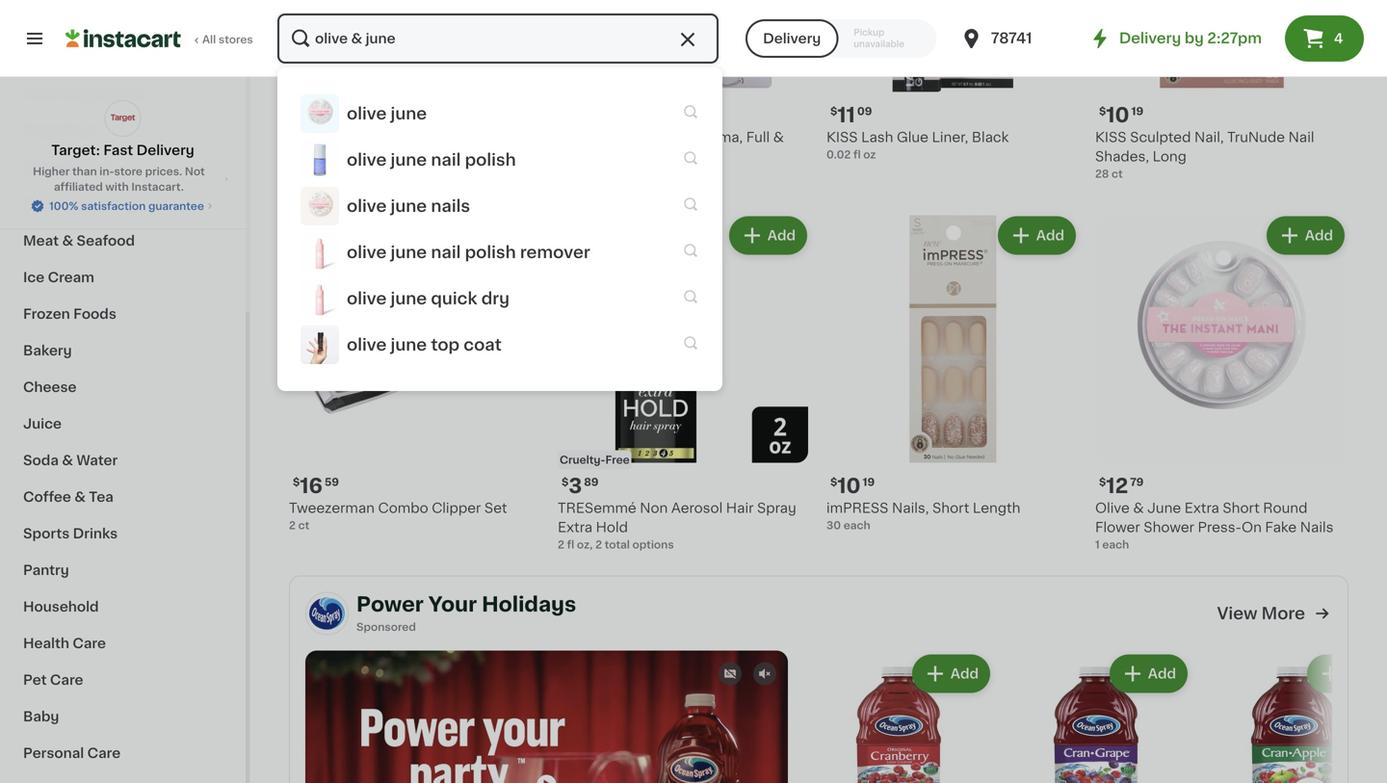 Task type: describe. For each thing, give the bounding box(es) containing it.
fl inside kiss lash glue liner, black 0.02 fl oz
[[854, 149, 861, 160]]

each inside impress nails, short length 30 each
[[844, 520, 871, 531]]

product group containing 3
[[558, 212, 811, 553]]

olive june nails
[[347, 198, 470, 214]]

30
[[827, 520, 841, 531]]

kiss lash glue liner, black 0.02 fl oz
[[827, 131, 1009, 160]]

10 for kiss
[[1106, 105, 1130, 125]]

all
[[202, 34, 216, 45]]

set
[[485, 502, 507, 515]]

fake
[[1265, 521, 1297, 534]]

search list box
[[293, 91, 707, 376]]

juice link
[[12, 406, 234, 442]]

olive for olive june nail polish remover
[[347, 244, 387, 261]]

olive june nail polish remover
[[347, 244, 590, 261]]

length
[[973, 502, 1021, 515]]

100% satisfaction guarantee
[[49, 201, 204, 211]]

drama,
[[695, 131, 743, 144]]

oz inside kiss lash glue liner, black 0.02 fl oz
[[864, 149, 876, 160]]

olive june quick dry link
[[293, 276, 707, 322]]

seafood
[[77, 234, 135, 248]]

nail for olive june nail polish remover
[[431, 244, 461, 261]]

with
[[105, 182, 129, 192]]

cruelty-free
[[560, 455, 630, 465]]

4 inside button
[[1334, 32, 1344, 45]]

$ for tresemmé non aerosol hair spray extra hold
[[562, 477, 569, 488]]

soda
[[23, 454, 59, 467]]

oz,
[[577, 540, 593, 550]]

kiss inside kiss lashes, naked drama, full & fluffy volume
[[558, 131, 589, 144]]

by
[[1185, 31, 1204, 45]]

add button for 3
[[731, 218, 805, 253]]

service type group
[[746, 19, 937, 58]]

1 horizontal spatial 2
[[558, 540, 565, 550]]

candy
[[91, 198, 137, 211]]

bakery
[[23, 344, 72, 357]]

care for personal care
[[87, 747, 121, 760]]

cream
[[48, 271, 94, 284]]

personal care
[[23, 747, 121, 760]]

delivery inside 'link'
[[136, 144, 194, 157]]

store
[[114, 166, 143, 177]]

power your holidays spo nsored
[[356, 594, 576, 632]]

glue,
[[353, 131, 388, 144]]

view
[[1217, 606, 1258, 622]]

prices.
[[145, 166, 182, 177]]

olive & june extra short round flower shower press-on fake nails 1 each
[[1096, 502, 1334, 550]]

coffee & tea
[[23, 490, 114, 504]]

target:
[[51, 144, 100, 157]]

tresemmé non aerosol hair spray extra hold 2 fl oz, 2 total options
[[558, 502, 797, 550]]

total
[[605, 540, 630, 550]]

instacart logo image
[[66, 27, 181, 50]]

short inside olive & june extra short round flower shower press-on fake nails 1 each
[[1223, 502, 1260, 515]]

add button for 10
[[1000, 218, 1074, 253]]

spo
[[356, 622, 378, 632]]

pantry link
[[12, 552, 234, 589]]

all stores
[[202, 34, 253, 45]]

nail inside kiss nail glue, brush-on, colle klebstoff 0.17 oz
[[324, 131, 350, 144]]

snacks
[[23, 198, 74, 211]]

fluffy
[[558, 150, 597, 163]]

nails,
[[892, 502, 929, 515]]

soda & water link
[[12, 442, 234, 479]]

june for olive june top coat
[[391, 337, 427, 353]]

june for olive june quick dry
[[391, 290, 427, 307]]

olive june nail polish link
[[293, 137, 707, 183]]

hold
[[596, 521, 628, 534]]

coffee
[[23, 490, 71, 504]]

tresemmé
[[558, 502, 637, 515]]

ocean spray logo image
[[305, 592, 349, 635]]

non
[[640, 502, 668, 515]]

aerosol
[[671, 502, 723, 515]]

89
[[584, 477, 599, 488]]

coat
[[464, 337, 502, 353]]

2:27pm
[[1208, 31, 1262, 45]]

extra inside olive & june extra short round flower shower press-on fake nails 1 each
[[1185, 502, 1220, 515]]

11
[[838, 105, 855, 125]]

olive for olive june top coat
[[347, 337, 387, 353]]

add for 3
[[768, 229, 796, 242]]

nail for olive june nail polish
[[431, 152, 461, 168]]

health care
[[23, 637, 106, 650]]

kiss lashes, naked drama, full & fluffy volume
[[558, 131, 784, 163]]

kiss for 4
[[289, 131, 320, 144]]

naked
[[648, 131, 691, 144]]

on,
[[437, 131, 461, 144]]

& for meat & seafood
[[62, 234, 73, 248]]

frozen foods
[[23, 307, 116, 321]]

extra inside tresemmé non aerosol hair spray extra hold 2 fl oz, 2 total options
[[558, 521, 593, 534]]

satisfaction
[[81, 201, 146, 211]]

fresh for fresh vegetables
[[23, 88, 62, 101]]

household link
[[12, 589, 234, 625]]

nsored
[[378, 622, 416, 632]]

personal care link
[[12, 735, 234, 772]]

more
[[1262, 606, 1306, 622]]

09
[[857, 106, 872, 117]]

olive for olive june quick dry
[[347, 290, 387, 307]]

baby
[[23, 710, 59, 724]]

not
[[185, 166, 205, 177]]

pet care
[[23, 673, 83, 687]]

care for pet care
[[50, 673, 83, 687]]

delivery for delivery
[[763, 32, 821, 45]]

ct inside tweezerman combo clipper set 2 ct
[[298, 520, 310, 531]]

meat & seafood
[[23, 234, 135, 248]]

49
[[316, 106, 331, 117]]

16
[[300, 476, 323, 496]]

delivery button
[[746, 19, 839, 58]]

olive for olive june
[[347, 105, 387, 122]]

$17.89 element
[[558, 103, 811, 128]]

0.02
[[827, 149, 851, 160]]

june
[[1148, 502, 1181, 515]]

fresh vegetables link
[[12, 76, 234, 113]]

colle
[[464, 131, 499, 144]]

household
[[23, 600, 99, 614]]

snacks & candy
[[23, 198, 137, 211]]

olive for olive june nails
[[347, 198, 387, 214]]

foods
[[73, 307, 116, 321]]

dairy & eggs link
[[12, 149, 234, 186]]

shower
[[1144, 521, 1195, 534]]

100%
[[49, 201, 79, 211]]

delivery by 2:27pm link
[[1089, 27, 1262, 50]]

olive june link
[[293, 91, 707, 137]]

higher than in-store prices. not affiliated with instacart. link
[[15, 164, 230, 195]]



Task type: vqa. For each thing, say whether or not it's contained in the screenshot.
with
yes



Task type: locate. For each thing, give the bounding box(es) containing it.
1 vertical spatial fresh
[[23, 124, 62, 138]]

full
[[746, 131, 770, 144]]

1 vertical spatial nail
[[431, 244, 461, 261]]

higher
[[33, 166, 70, 177]]

brush-
[[392, 131, 437, 144]]

round
[[1263, 502, 1308, 515]]

19 up impress
[[863, 477, 875, 488]]

dairy & eggs
[[23, 161, 113, 174]]

$ 10 19 up shades,
[[1099, 105, 1144, 125]]

& for soda & water
[[62, 454, 73, 467]]

1 horizontal spatial $ 10 19
[[1099, 105, 1144, 125]]

olive june
[[347, 105, 427, 122]]

dairy
[[23, 161, 61, 174]]

0 vertical spatial oz
[[864, 149, 876, 160]]

$ 10 19
[[1099, 105, 1144, 125], [831, 476, 875, 496]]

cheese link
[[12, 369, 234, 406]]

$ for tweezerman combo clipper set
[[293, 477, 300, 488]]

polish up dry
[[465, 244, 516, 261]]

polish inside olive june nail polish link
[[465, 152, 516, 168]]

1 vertical spatial extra
[[558, 521, 593, 534]]

fresh for fresh fruit
[[23, 124, 62, 138]]

2 short from the left
[[1223, 502, 1260, 515]]

2 fresh from the top
[[23, 124, 62, 138]]

0 vertical spatial ct
[[1112, 169, 1123, 179]]

$ inside $ 12 79
[[1099, 477, 1106, 488]]

$ up impress
[[831, 477, 838, 488]]

2 polish from the top
[[465, 244, 516, 261]]

19 for impress
[[863, 477, 875, 488]]

tweezerman
[[289, 502, 375, 515]]

0 vertical spatial polish
[[465, 152, 516, 168]]

1 horizontal spatial each
[[1103, 540, 1130, 550]]

nail right trunude
[[1289, 131, 1315, 144]]

nail,
[[1195, 131, 1224, 144]]

oz down the lash
[[864, 149, 876, 160]]

$ 12 79
[[1099, 476, 1144, 496]]

june left nails
[[391, 198, 427, 214]]

kiss
[[289, 131, 320, 144], [558, 131, 589, 144], [827, 131, 858, 144], [1096, 131, 1127, 144]]

$ for kiss lash glue liner, black
[[831, 106, 838, 117]]

0 horizontal spatial each
[[844, 520, 871, 531]]

$ 10 19 up impress
[[831, 476, 875, 496]]

june for olive june nail polish remover
[[391, 244, 427, 261]]

4 olive from the top
[[347, 244, 387, 261]]

pantry
[[23, 564, 69, 577]]

1 fresh from the top
[[23, 88, 62, 101]]

polish inside "olive june nail polish remover" link
[[465, 244, 516, 261]]

ct right 28
[[1112, 169, 1123, 179]]

3
[[569, 476, 582, 496]]

0 vertical spatial 4
[[1334, 32, 1344, 45]]

fl left oz,
[[567, 540, 575, 550]]

nail down nails
[[431, 244, 461, 261]]

1 horizontal spatial oz
[[864, 149, 876, 160]]

2 horizontal spatial 2
[[596, 540, 602, 550]]

extra up press-
[[1185, 502, 1220, 515]]

4 kiss from the left
[[1096, 131, 1127, 144]]

short inside impress nails, short length 30 each
[[933, 502, 970, 515]]

kiss up fluffy on the left top of page
[[558, 131, 589, 144]]

19 up sculpted
[[1132, 106, 1144, 117]]

higher than in-store prices. not affiliated with instacart.
[[33, 166, 205, 192]]

product group containing 10
[[827, 212, 1080, 533]]

care right pet
[[50, 673, 83, 687]]

0 horizontal spatial fl
[[567, 540, 575, 550]]

1 horizontal spatial fl
[[854, 149, 861, 160]]

kiss for 10
[[1096, 131, 1127, 144]]

fresh fruit
[[23, 124, 97, 138]]

each down flower
[[1103, 540, 1130, 550]]

care down baby link
[[87, 747, 121, 760]]

glue
[[897, 131, 929, 144]]

10 up impress
[[838, 476, 861, 496]]

ice cream link
[[12, 259, 234, 296]]

1 vertical spatial 4
[[300, 105, 314, 125]]

1 horizontal spatial delivery
[[763, 32, 821, 45]]

$ for impress nails, short length
[[831, 477, 838, 488]]

& for dairy & eggs
[[64, 161, 75, 174]]

0 horizontal spatial $ 10 19
[[831, 476, 875, 496]]

polish down colle
[[465, 152, 516, 168]]

0 vertical spatial $ 10 19
[[1099, 105, 1144, 125]]

kiss for 11
[[827, 131, 858, 144]]

ice cream
[[23, 271, 94, 284]]

0 vertical spatial fresh
[[23, 88, 62, 101]]

& right soda
[[62, 454, 73, 467]]

olive down olive june nails
[[347, 244, 387, 261]]

fresh up "fresh fruit"
[[23, 88, 62, 101]]

olive june nail polish
[[347, 152, 516, 168]]

kiss up shades,
[[1096, 131, 1127, 144]]

kiss up 0.02
[[827, 131, 858, 144]]

cheese
[[23, 381, 77, 394]]

$ left 59
[[293, 477, 300, 488]]

78741 button
[[960, 12, 1076, 66]]

$ 3 89
[[562, 476, 599, 496]]

& left tea
[[74, 490, 86, 504]]

0 horizontal spatial nail
[[324, 131, 350, 144]]

$ left 49
[[293, 106, 300, 117]]

short up on
[[1223, 502, 1260, 515]]

june left quick
[[391, 290, 427, 307]]

ct down tweezerman
[[298, 520, 310, 531]]

delivery by 2:27pm
[[1119, 31, 1262, 45]]

& inside the soda & water link
[[62, 454, 73, 467]]

health
[[23, 637, 69, 650]]

extra
[[1185, 502, 1220, 515], [558, 521, 593, 534]]

0 vertical spatial extra
[[1185, 502, 1220, 515]]

1 horizontal spatial 10
[[1106, 105, 1130, 125]]

fresh inside 'fresh fruit' link
[[23, 124, 62, 138]]

each down impress
[[844, 520, 871, 531]]

target: fast delivery logo image
[[105, 100, 141, 137]]

oz inside kiss nail glue, brush-on, colle klebstoff 0.17 oz
[[312, 169, 325, 179]]

extra up oz,
[[558, 521, 593, 534]]

0 vertical spatial fl
[[854, 149, 861, 160]]

fl inside tresemmé non aerosol hair spray extra hold 2 fl oz, 2 total options
[[567, 540, 575, 550]]

& for coffee & tea
[[74, 490, 86, 504]]

6 olive from the top
[[347, 337, 387, 353]]

1 june from the top
[[391, 105, 427, 122]]

3 kiss from the left
[[827, 131, 858, 144]]

$ for kiss nail glue, brush-on, colle klebstoff
[[293, 106, 300, 117]]

1 vertical spatial 10
[[838, 476, 861, 496]]

2 june from the top
[[391, 152, 427, 168]]

add for 12
[[1305, 229, 1334, 242]]

nail up klebstoff
[[324, 131, 350, 144]]

0 vertical spatial care
[[73, 637, 106, 650]]

polish for olive june nail polish remover
[[465, 244, 516, 261]]

$ 16 59
[[293, 476, 339, 496]]

kiss inside kiss sculpted nail, trunude nail shades, long 28 ct
[[1096, 131, 1127, 144]]

5 olive from the top
[[347, 290, 387, 307]]

2 olive from the top
[[347, 152, 387, 168]]

1 horizontal spatial ct
[[1112, 169, 1123, 179]]

19 for kiss
[[1132, 106, 1144, 117]]

2 kiss from the left
[[558, 131, 589, 144]]

olive for olive june nail polish
[[347, 152, 387, 168]]

product group
[[289, 212, 542, 533], [558, 212, 811, 553], [827, 212, 1080, 533], [1096, 212, 1349, 553], [805, 651, 994, 783], [1002, 651, 1192, 783], [1200, 651, 1387, 783]]

0 horizontal spatial delivery
[[136, 144, 194, 157]]

fresh up dairy
[[23, 124, 62, 138]]

1 nail from the left
[[324, 131, 350, 144]]

1 horizontal spatial extra
[[1185, 502, 1220, 515]]

olive down 'olive june quick dry'
[[347, 337, 387, 353]]

view more
[[1217, 606, 1306, 622]]

than
[[72, 166, 97, 177]]

on
[[1242, 521, 1262, 534]]

olive up glue, at the left top of the page
[[347, 105, 387, 122]]

1 vertical spatial 19
[[863, 477, 875, 488]]

sports drinks link
[[12, 515, 234, 552]]

2 inside tweezerman combo clipper set 2 ct
[[289, 520, 296, 531]]

0 horizontal spatial short
[[933, 502, 970, 515]]

june left top
[[391, 337, 427, 353]]

1 vertical spatial care
[[50, 673, 83, 687]]

olive june top coat
[[347, 337, 502, 353]]

10 for impress
[[838, 476, 861, 496]]

& for olive & june extra short round flower shower press-on fake nails 1 each
[[1133, 502, 1144, 515]]

dry
[[481, 290, 510, 307]]

10 up shades,
[[1106, 105, 1130, 125]]

1 horizontal spatial 4
[[1334, 32, 1344, 45]]

1 vertical spatial each
[[1103, 540, 1130, 550]]

0 horizontal spatial 2
[[289, 520, 296, 531]]

0 horizontal spatial 19
[[863, 477, 875, 488]]

$ 10 19 for kiss
[[1099, 105, 1144, 125]]

bakery link
[[12, 332, 234, 369]]

10 inside product group
[[838, 476, 861, 496]]

& down affiliated
[[77, 198, 88, 211]]

0 vertical spatial 10
[[1106, 105, 1130, 125]]

kiss nail glue, brush-on, colle klebstoff 0.17 oz
[[289, 131, 499, 179]]

1 vertical spatial ct
[[298, 520, 310, 531]]

kiss down $ 4 49
[[289, 131, 320, 144]]

nails
[[431, 198, 470, 214]]

1 vertical spatial polish
[[465, 244, 516, 261]]

trunude
[[1228, 131, 1285, 144]]

oz
[[864, 149, 876, 160], [312, 169, 325, 179]]

2 right oz,
[[596, 540, 602, 550]]

$ 10 19 for impress
[[831, 476, 875, 496]]

78741
[[991, 31, 1032, 45]]

nail down on,
[[431, 152, 461, 168]]

& inside dairy & eggs link
[[64, 161, 75, 174]]

olive down glue, at the left top of the page
[[347, 152, 387, 168]]

$ inside the $ 3 89
[[562, 477, 569, 488]]

$ left "09"
[[831, 106, 838, 117]]

short right nails,
[[933, 502, 970, 515]]

june for olive june
[[391, 105, 427, 122]]

0 horizontal spatial 4
[[300, 105, 314, 125]]

0 vertical spatial each
[[844, 520, 871, 531]]

0 horizontal spatial 10
[[838, 476, 861, 496]]

shades,
[[1096, 150, 1150, 163]]

& right the meat
[[62, 234, 73, 248]]

olive june nails link
[[293, 183, 707, 229]]

1 short from the left
[[933, 502, 970, 515]]

2 down tweezerman
[[289, 520, 296, 531]]

care inside "link"
[[50, 673, 83, 687]]

2 horizontal spatial delivery
[[1119, 31, 1182, 45]]

2 nail from the top
[[431, 244, 461, 261]]

personal
[[23, 747, 84, 760]]

kiss inside kiss lash glue liner, black 0.02 fl oz
[[827, 131, 858, 144]]

4
[[1334, 32, 1344, 45], [300, 105, 314, 125]]

olive
[[1096, 502, 1130, 515]]

1 nail from the top
[[431, 152, 461, 168]]

each inside olive & june extra short round flower shower press-on fake nails 1 each
[[1103, 540, 1130, 550]]

1 horizontal spatial short
[[1223, 502, 1260, 515]]

care for health care
[[73, 637, 106, 650]]

4 button
[[1285, 15, 1364, 62]]

short
[[933, 502, 970, 515], [1223, 502, 1260, 515]]

& right full on the right of the page
[[773, 131, 784, 144]]

oz down klebstoff
[[312, 169, 325, 179]]

0 horizontal spatial ct
[[298, 520, 310, 531]]

0 horizontal spatial extra
[[558, 521, 593, 534]]

impress
[[827, 502, 889, 515]]

june down the brush-
[[391, 152, 427, 168]]

june down olive june nails
[[391, 244, 427, 261]]

kiss lashes, naked drama, full & fluffy volume button
[[558, 0, 811, 182]]

soda & water
[[23, 454, 118, 467]]

2 vertical spatial care
[[87, 747, 121, 760]]

1 horizontal spatial 19
[[1132, 106, 1144, 117]]

add button for 12
[[1269, 218, 1343, 253]]

1 vertical spatial oz
[[312, 169, 325, 179]]

0 horizontal spatial oz
[[312, 169, 325, 179]]

& inside olive & june extra short round flower shower press-on fake nails 1 each
[[1133, 502, 1144, 515]]

stores
[[219, 34, 253, 45]]

eggs
[[78, 161, 113, 174]]

$ for olive & june extra short round flower shower press-on fake nails
[[1099, 477, 1106, 488]]

quick
[[431, 290, 477, 307]]

june for olive june nails
[[391, 198, 427, 214]]

1 olive from the top
[[347, 105, 387, 122]]

ct inside kiss sculpted nail, trunude nail shades, long 28 ct
[[1112, 169, 1123, 179]]

6 june from the top
[[391, 337, 427, 353]]

item carousel region
[[788, 651, 1387, 783]]

19 inside product group
[[863, 477, 875, 488]]

& for snacks & candy
[[77, 198, 88, 211]]

2
[[289, 520, 296, 531], [558, 540, 565, 550], [596, 540, 602, 550]]

&
[[773, 131, 784, 144], [64, 161, 75, 174], [77, 198, 88, 211], [62, 234, 73, 248], [62, 454, 73, 467], [74, 490, 86, 504], [1133, 502, 1144, 515]]

kiss inside kiss nail glue, brush-on, colle klebstoff 0.17 oz
[[289, 131, 320, 144]]

fresh vegetables
[[23, 88, 144, 101]]

None search field
[[276, 12, 721, 66]]

nail inside kiss sculpted nail, trunude nail shades, long 28 ct
[[1289, 131, 1315, 144]]

sports
[[23, 527, 70, 541]]

hair
[[726, 502, 754, 515]]

79
[[1130, 477, 1144, 488]]

& left june
[[1133, 502, 1144, 515]]

fresh inside fresh vegetables link
[[23, 88, 62, 101]]

target: fast delivery link
[[51, 100, 194, 160]]

0 vertical spatial nail
[[431, 152, 461, 168]]

tea
[[89, 490, 114, 504]]

3 olive from the top
[[347, 198, 387, 214]]

ct
[[1112, 169, 1123, 179], [298, 520, 310, 531]]

pet care link
[[12, 662, 234, 699]]

june up the brush-
[[391, 105, 427, 122]]

& inside the meat & seafood link
[[62, 234, 73, 248]]

& inside kiss lashes, naked drama, full & fluffy volume
[[773, 131, 784, 144]]

press-
[[1198, 521, 1242, 534]]

long
[[1153, 150, 1187, 163]]

health care link
[[12, 625, 234, 662]]

$ inside $ 4 49
[[293, 106, 300, 117]]

fl right 0.02
[[854, 149, 861, 160]]

5 june from the top
[[391, 290, 427, 307]]

olive june quick dry
[[347, 290, 510, 307]]

volume
[[601, 150, 651, 163]]

$ up shades,
[[1099, 106, 1106, 117]]

3 june from the top
[[391, 198, 427, 214]]

1 kiss from the left
[[289, 131, 320, 144]]

product group containing 16
[[289, 212, 542, 533]]

Search field
[[277, 13, 719, 64]]

care
[[73, 637, 106, 650], [50, 673, 83, 687], [87, 747, 121, 760]]

vegetables
[[65, 88, 144, 101]]

4 june from the top
[[391, 244, 427, 261]]

& inside snacks & candy link
[[77, 198, 88, 211]]

$ left 89
[[562, 477, 569, 488]]

$ for kiss sculpted nail, trunude nail shades, long
[[1099, 106, 1106, 117]]

1 polish from the top
[[465, 152, 516, 168]]

polish
[[465, 152, 516, 168], [465, 244, 516, 261]]

2 nail from the left
[[1289, 131, 1315, 144]]

sports drinks
[[23, 527, 118, 541]]

june for olive june nail polish
[[391, 152, 427, 168]]

1 vertical spatial fl
[[567, 540, 575, 550]]

add for 10
[[1037, 229, 1065, 242]]

nail
[[324, 131, 350, 144], [1289, 131, 1315, 144]]

$ inside the $ 11 09
[[831, 106, 838, 117]]

1 vertical spatial $ 10 19
[[831, 476, 875, 496]]

2 left oz,
[[558, 540, 565, 550]]

liner,
[[932, 131, 969, 144]]

delivery inside button
[[763, 32, 821, 45]]

1 horizontal spatial nail
[[1289, 131, 1315, 144]]

olive june nail polish remover link
[[293, 229, 707, 276]]

care right health
[[73, 637, 106, 650]]

olive up olive june top coat
[[347, 290, 387, 307]]

$ inside $ 16 59
[[293, 477, 300, 488]]

& down target:
[[64, 161, 75, 174]]

polish for olive june nail polish
[[465, 152, 516, 168]]

olive down kiss nail glue, brush-on, colle klebstoff 0.17 oz
[[347, 198, 387, 214]]

0 vertical spatial 19
[[1132, 106, 1144, 117]]

$ up olive
[[1099, 477, 1106, 488]]

& inside the coffee & tea link
[[74, 490, 86, 504]]

delivery for delivery by 2:27pm
[[1119, 31, 1182, 45]]

product group containing 12
[[1096, 212, 1349, 553]]



